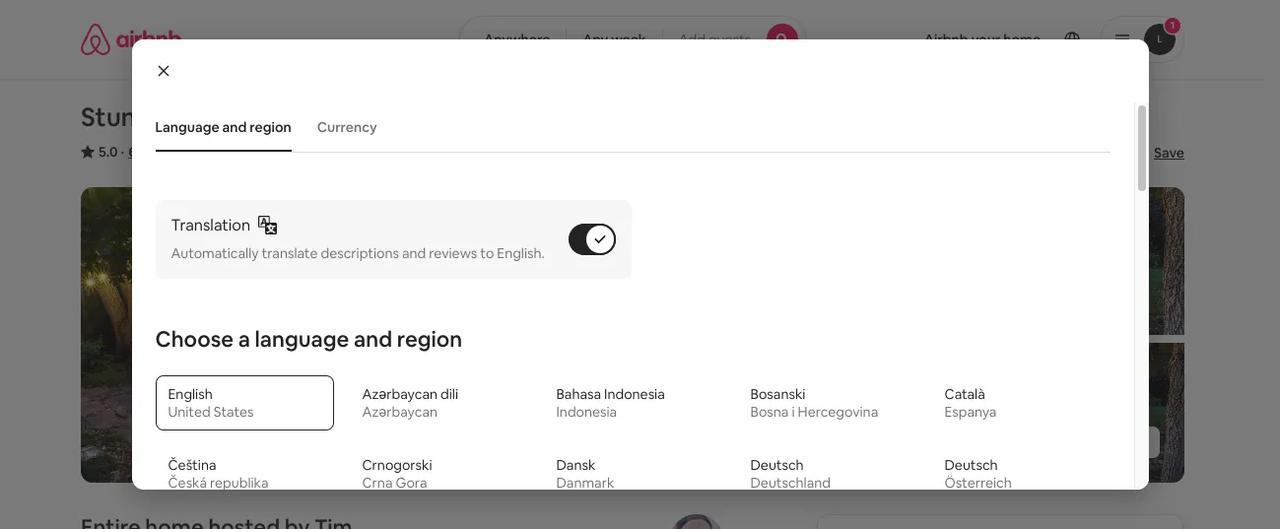 Task type: locate. For each thing, give the bounding box(es) containing it.
states inside english united states
[[214, 403, 254, 421]]

to
[[480, 245, 494, 262]]

0 vertical spatial and
[[222, 118, 247, 136]]

2 horizontal spatial and
[[402, 245, 426, 262]]

0 horizontal spatial reviews
[[139, 143, 189, 161]]

profile element
[[830, 0, 1185, 79]]

2 deutsch from the left
[[945, 457, 998, 474]]

united
[[356, 143, 400, 161], [168, 403, 211, 421]]

0 vertical spatial united
[[356, 143, 400, 161]]

choose
[[155, 325, 234, 353]]

states inside · northglenn, colorado, united states
[[403, 143, 444, 161]]

any week button
[[566, 16, 663, 63]]

1 vertical spatial reviews
[[429, 245, 477, 262]]

dansk
[[556, 457, 596, 474]]

region
[[250, 118, 291, 136], [397, 325, 463, 353]]

descriptions
[[321, 245, 399, 262]]

1 horizontal spatial ·
[[197, 143, 201, 164]]

česká
[[168, 474, 207, 492]]

any
[[583, 31, 608, 48]]

and for choose a language and region
[[354, 325, 392, 353]]

None search field
[[459, 16, 806, 63]]

i
[[792, 403, 795, 421]]

english united states
[[168, 386, 254, 421]]

crnogorski crna gora
[[362, 457, 432, 492]]

states right english
[[214, 403, 254, 421]]

0 horizontal spatial deutsch
[[751, 457, 804, 474]]

deutsch for österreich
[[945, 457, 998, 474]]

1 horizontal spatial states
[[403, 143, 444, 161]]

states
[[403, 143, 444, 161], [214, 403, 254, 421]]

reviews left to
[[429, 245, 477, 262]]

stunning studio w/ outdoor oasis image 4 image
[[917, 187, 1185, 335]]

add
[[679, 31, 706, 48]]

bosna
[[751, 403, 789, 421]]

0 horizontal spatial ·
[[121, 143, 124, 161]]

1 vertical spatial states
[[214, 403, 254, 421]]

languages dialog
[[132, 39, 1149, 529]]

1 vertical spatial region
[[397, 325, 463, 353]]

language and region
[[155, 118, 291, 136]]

1 horizontal spatial reviews
[[429, 245, 477, 262]]

deutsch
[[751, 457, 804, 474], [945, 457, 998, 474]]

anywhere
[[484, 31, 550, 48]]

deutsch down espanya
[[945, 457, 998, 474]]

deutsch inside deutsch deutschland
[[751, 457, 804, 474]]

0 horizontal spatial region
[[250, 118, 291, 136]]

1 vertical spatial and
[[402, 245, 426, 262]]

and right language
[[354, 325, 392, 353]]

· down language on the top left
[[197, 143, 201, 164]]

1 horizontal spatial deutsch
[[945, 457, 998, 474]]

· left 6
[[121, 143, 124, 161]]

tab list inside choose a language and currency element
[[145, 103, 1110, 152]]

reviews
[[139, 143, 189, 161], [429, 245, 477, 262]]

0 vertical spatial reviews
[[139, 143, 189, 161]]

deutsch down bosna
[[751, 457, 804, 474]]

states down oasis
[[403, 143, 444, 161]]

gora
[[396, 474, 427, 492]]

bosanski bosna i hercegovina
[[751, 386, 878, 421]]

show
[[1044, 434, 1079, 451]]

stunning
[[81, 101, 188, 134]]

tab list containing language and region
[[145, 103, 1110, 152]]

0 horizontal spatial states
[[214, 403, 254, 421]]

català
[[945, 386, 985, 403]]

region up dili
[[397, 325, 463, 353]]

region inside tab panel
[[397, 325, 463, 353]]

choose a language and currency element
[[143, 103, 1122, 529]]

1 horizontal spatial united
[[356, 143, 400, 161]]

united down outdoor
[[356, 143, 400, 161]]

0 horizontal spatial united
[[168, 403, 211, 421]]

deutsch österreich
[[945, 457, 1012, 492]]

guests
[[709, 31, 751, 48]]

deutsch inside deutsch österreich
[[945, 457, 998, 474]]

and right the descriptions
[[402, 245, 426, 262]]

azərbaycan
[[362, 386, 438, 403], [362, 403, 438, 421]]

1 deutsch from the left
[[751, 457, 804, 474]]

and
[[222, 118, 247, 136], [402, 245, 426, 262], [354, 325, 392, 353]]

indonesia up dansk at the left bottom
[[556, 403, 617, 421]]

2 azərbaycan from the top
[[362, 403, 438, 421]]

region up the northglenn,
[[250, 118, 291, 136]]

united up čeština in the bottom left of the page
[[168, 403, 211, 421]]

dili
[[441, 386, 458, 403]]

österreich
[[945, 474, 1012, 492]]

0 vertical spatial region
[[250, 118, 291, 136]]

reviews inside the language and region tab panel
[[429, 245, 477, 262]]

·
[[121, 143, 124, 161], [197, 143, 201, 164]]

week
[[611, 31, 646, 48]]

tab list
[[145, 103, 1110, 152]]

none search field containing anywhere
[[459, 16, 806, 63]]

2 vertical spatial and
[[354, 325, 392, 353]]

čeština česká republika
[[168, 457, 269, 492]]

dansk danmark
[[556, 457, 614, 492]]

1 horizontal spatial and
[[354, 325, 392, 353]]

any week
[[583, 31, 646, 48]]

deutsch for deutschland
[[751, 457, 804, 474]]

· northglenn, colorado, united states
[[197, 143, 444, 164]]

1 vertical spatial united
[[168, 403, 211, 421]]

indonesia
[[604, 386, 665, 403], [556, 403, 617, 421]]

1 horizontal spatial region
[[397, 325, 463, 353]]

reviews right 6
[[139, 143, 189, 161]]

and for automatically translate descriptions and reviews to english.
[[402, 245, 426, 262]]

english
[[168, 386, 213, 403]]

crna
[[362, 474, 393, 492]]

0 vertical spatial states
[[403, 143, 444, 161]]

0 horizontal spatial and
[[222, 118, 247, 136]]

anywhere button
[[459, 16, 567, 63]]

a
[[238, 325, 250, 353]]

bosanski
[[751, 386, 806, 403]]

and up the northglenn,
[[222, 118, 247, 136]]



Task type: describe. For each thing, give the bounding box(es) containing it.
automatically
[[171, 245, 259, 262]]

hercegovina
[[798, 403, 878, 421]]

translate
[[262, 245, 318, 262]]

danmark
[[556, 474, 614, 492]]

save
[[1154, 144, 1185, 162]]

stunning studio w/ outdoor oasis image 5 image
[[917, 343, 1185, 483]]

automatically translate descriptions and reviews to english.
[[171, 245, 545, 262]]

all
[[1082, 434, 1096, 451]]

studio
[[194, 101, 272, 134]]

stunning studio w/ outdoor oasis image 1 image
[[81, 187, 633, 483]]

deutsch deutschland
[[751, 457, 831, 492]]

stunning studio w/ outdoor oasis image 3 image
[[641, 343, 909, 483]]

choose a language and region
[[155, 325, 463, 353]]

photos
[[1099, 434, 1145, 451]]

6
[[128, 143, 136, 161]]

english.
[[497, 245, 545, 262]]

2 · from the left
[[197, 143, 201, 164]]

indonesia right the bahasa
[[604, 386, 665, 403]]

add guests
[[679, 31, 751, 48]]

show all photos button
[[1004, 426, 1161, 459]]

republika
[[210, 474, 269, 492]]

united inside english united states
[[168, 403, 211, 421]]

language
[[155, 118, 219, 136]]

1 azərbaycan from the top
[[362, 386, 438, 403]]

northglenn, colorado, united states button
[[209, 140, 444, 164]]

stunning studio w/ outdoor oasis
[[81, 101, 490, 134]]

currency
[[317, 118, 377, 136]]

espanya
[[945, 403, 997, 421]]

6 reviews button
[[128, 142, 189, 162]]

bahasa indonesia indonesia
[[556, 386, 665, 421]]

show all photos
[[1044, 434, 1145, 451]]

region inside button
[[250, 118, 291, 136]]

čeština
[[168, 457, 216, 474]]

crnogorski
[[362, 457, 432, 474]]

colorado,
[[289, 143, 353, 161]]

northglenn,
[[209, 143, 286, 161]]

united inside · northglenn, colorado, united states
[[356, 143, 400, 161]]

5.0 · 6 reviews
[[99, 143, 189, 161]]

deutschland
[[751, 474, 831, 492]]

language and region tab panel
[[147, 176, 1118, 529]]

save button
[[1123, 136, 1193, 170]]

w/
[[278, 101, 309, 134]]

oasis
[[424, 101, 490, 134]]

5.0
[[99, 143, 118, 161]]

català espanya
[[945, 386, 997, 421]]

outdoor
[[315, 101, 419, 134]]

1 · from the left
[[121, 143, 124, 161]]

azərbaycan dili azərbaycan
[[362, 386, 458, 421]]

and inside button
[[222, 118, 247, 136]]

share button
[[1043, 136, 1119, 170]]

add guests button
[[662, 16, 806, 63]]

currency button
[[307, 108, 387, 146]]

language and region button
[[145, 108, 301, 146]]

share
[[1074, 144, 1111, 162]]

language
[[255, 325, 349, 353]]

bahasa
[[556, 386, 601, 403]]

translation
[[171, 215, 250, 236]]



Task type: vqa. For each thing, say whether or not it's contained in the screenshot.
Mountain within the Lost City, West Virginia Mountain and valley views Nov 5 – 10 $263 night
no



